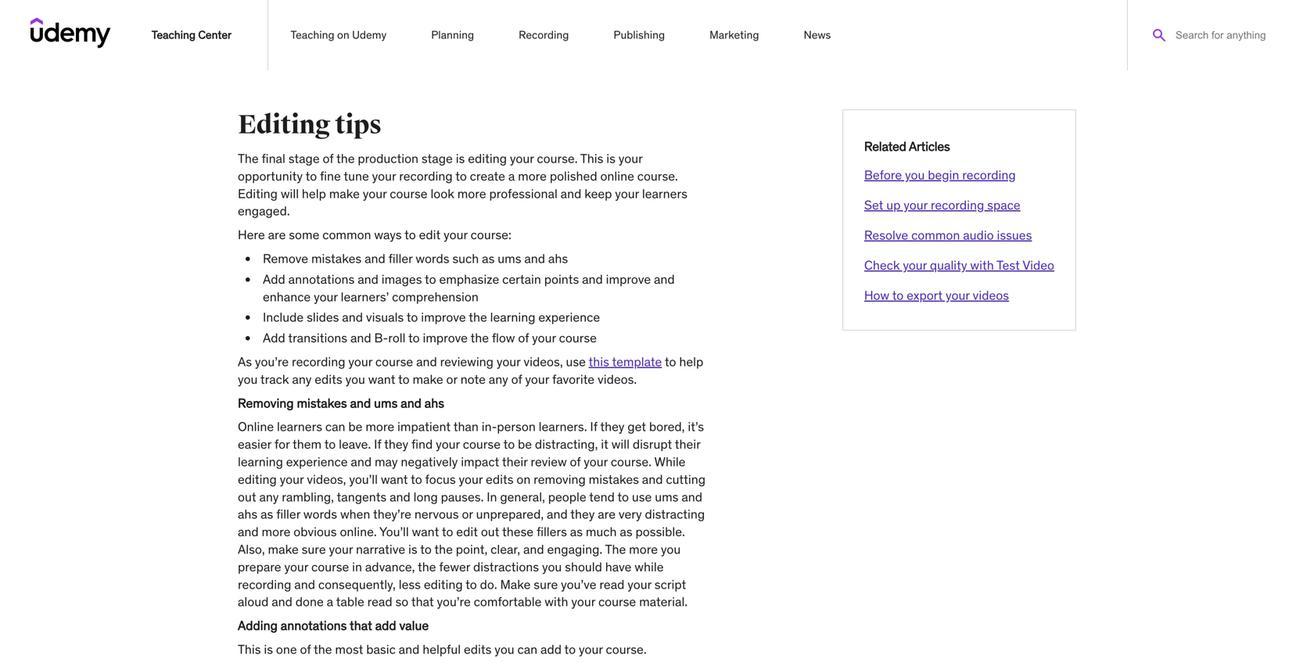Task type: vqa. For each thing, say whether or not it's contained in the screenshot.
Learn
no



Task type: locate. For each thing, give the bounding box(es) containing it.
1 horizontal spatial create
[[633, 660, 669, 663]]

1 vertical spatial read
[[367, 594, 393, 610]]

0 horizontal spatial ums
[[374, 395, 398, 411]]

1 vertical spatial their
[[502, 454, 528, 470]]

annotations
[[288, 271, 355, 287], [281, 618, 347, 634]]

0 horizontal spatial common
[[323, 227, 371, 243]]

1 vertical spatial annotations
[[281, 618, 347, 634]]

to inside while editing your videos, you'll want to focus your edits on removing mistakes and cutting out any rambling, tangents and long pauses.
[[411, 472, 422, 488]]

they inside in general, people tend to use ums and ahs as filler words when they're nervous or unprepared, and they are very distracting and more obvious online. you'll want to edit out these fillers as much as possible. also, make sure your narrative is to the point, clear, and engaging. the more you prepare your course in advance, the fewer distractions you should have while recording and consequently, less editing to do. make sure you've read your script aloud and done a table read so that you're comfortable with your course material.
[[571, 507, 595, 523]]

2 vertical spatial editing
[[424, 577, 463, 593]]

udemy logo image
[[30, 18, 111, 48]]

polished
[[550, 168, 598, 184]]

filler inside the final stage of the production stage is editing your course. this is your opportunity to fine tune your recording to create a more polished online course. editing will help make your course look more professional and keep your learners engaged. here are some common ways to edit your course: remove mistakes and filler words such as ums and ahs add annotations and images to emphasize certain points and improve and enhance your learners' comprehension include slides and visuals to improve the learning experience add transitions and b-roll to improve the flow of your course
[[389, 251, 413, 267]]

filler down rambling,
[[276, 507, 301, 523]]

you up removing mistakes and ums and ahs
[[346, 372, 365, 388]]

ums
[[498, 251, 522, 267], [374, 395, 398, 411], [655, 489, 679, 505]]

experience inside online learners can be more impatient than in-person learners. if they get bored, it's easier for them to leave. if they find your course to be distracting, it will disrupt their learning experience and may negatively impact their review of your course.
[[286, 454, 348, 470]]

teaching on udemy
[[291, 28, 387, 42]]

make inside the final stage of the production stage is editing your course. this is your opportunity to fine tune your recording to create a more polished online course. editing will help make your course look more professional and keep your learners engaged. here are some common ways to edit your course: remove mistakes and filler words such as ums and ahs add annotations and images to emphasize certain points and improve and enhance your learners' comprehension include slides and visuals to improve the learning experience add transitions and b-roll to improve the flow of your course
[[329, 186, 360, 202]]

the up have
[[605, 542, 626, 558]]

want
[[368, 372, 396, 388], [381, 472, 408, 488], [412, 524, 439, 540]]

distractions
[[473, 559, 539, 575]]

comfortable
[[474, 594, 542, 610]]

0 vertical spatial points
[[544, 271, 579, 287]]

create inside adding annotations that add value this is one of the most basic and helpful edits you can add to your course. annotations are typically used to highlight certain points or phrases, to create lists
[[633, 660, 669, 663]]

ahs inside in general, people tend to use ums and ahs as filler words when they're nervous or unprepared, and they are very distracting and more obvious online. you'll want to edit out these fillers as much as possible. also, make sure your narrative is to the point, clear, and engaging. the more you prepare your course in advance, the fewer distractions you should have while recording and consequently, less editing to do. make sure you've read your script aloud and done a table read so that you're comfortable with your course material.
[[238, 507, 258, 523]]

bored,
[[649, 419, 685, 435]]

some
[[289, 227, 320, 243]]

on left udemy on the left of page
[[337, 28, 350, 42]]

tangents
[[337, 489, 387, 505]]

will right it
[[612, 437, 630, 453]]

they down people
[[571, 507, 595, 523]]

1 horizontal spatial editing
[[424, 577, 463, 593]]

annotations inside adding annotations that add value this is one of the most basic and helpful edits you can add to your course. annotations are typically used to highlight certain points or phrases, to create lists
[[281, 618, 347, 634]]

0 horizontal spatial stage
[[289, 151, 320, 167]]

1 horizontal spatial are
[[309, 660, 326, 663]]

edit
[[419, 227, 441, 243], [456, 524, 478, 540]]

0 vertical spatial mistakes
[[311, 251, 362, 267]]

mistakes up tend
[[589, 472, 639, 488]]

0 horizontal spatial editing
[[238, 472, 277, 488]]

create up professional
[[470, 168, 505, 184]]

read
[[600, 577, 625, 593], [367, 594, 393, 610]]

1 vertical spatial use
[[632, 489, 652, 505]]

0 vertical spatial they
[[600, 419, 625, 435]]

make down as you're recording your course and reviewing your videos, use this template
[[413, 372, 443, 388]]

get
[[628, 419, 646, 435]]

0 vertical spatial editing
[[238, 109, 330, 141]]

0 horizontal spatial can
[[325, 419, 346, 435]]

2 horizontal spatial ahs
[[548, 251, 568, 267]]

common down 'set up your recording space' "link"
[[912, 227, 960, 243]]

1 vertical spatial ahs
[[425, 395, 444, 411]]

on up 'general,'
[[517, 472, 531, 488]]

2 vertical spatial want
[[412, 524, 439, 540]]

a left table
[[327, 594, 333, 610]]

1 horizontal spatial any
[[292, 372, 312, 388]]

1 horizontal spatial you're
[[437, 594, 471, 610]]

or down as you're recording your course and reviewing your videos, use this template
[[446, 372, 458, 388]]

0 horizontal spatial words
[[304, 507, 337, 523]]

0 horizontal spatial will
[[281, 186, 299, 202]]

1 vertical spatial make
[[413, 372, 443, 388]]

is right production
[[456, 151, 465, 167]]

1 vertical spatial certain
[[475, 660, 513, 663]]

publishing link
[[613, 20, 666, 51]]

people
[[548, 489, 587, 505]]

1 vertical spatial filler
[[276, 507, 301, 523]]

keep
[[585, 186, 612, 202]]

while
[[635, 559, 664, 575]]

to
[[306, 168, 317, 184], [456, 168, 467, 184], [405, 227, 416, 243], [425, 271, 436, 287], [893, 287, 904, 303], [407, 310, 418, 326], [408, 330, 420, 346], [665, 354, 676, 370], [398, 372, 410, 388], [324, 437, 336, 453], [504, 437, 515, 453], [411, 472, 422, 488], [618, 489, 629, 505], [442, 524, 453, 540], [420, 542, 432, 558], [466, 577, 477, 593], [565, 642, 576, 658], [408, 660, 419, 663], [619, 660, 630, 663]]

and inside adding annotations that add value this is one of the most basic and helpful edits you can add to your course. annotations are typically used to highlight certain points or phrases, to create lists
[[399, 642, 420, 658]]

2 horizontal spatial editing
[[468, 151, 507, 167]]

is down you'll
[[408, 542, 418, 558]]

make inside to help you track any edits you want to make or note any of your favorite videos.
[[413, 372, 443, 388]]

or left the phrases,
[[554, 660, 566, 663]]

experience inside the final stage of the production stage is editing your course. this is your opportunity to fine tune your recording to create a more polished online course. editing will help make your course look more professional and keep your learners engaged. here are some common ways to edit your course: remove mistakes and filler words such as ums and ahs add annotations and images to emphasize certain points and improve and enhance your learners' comprehension include slides and visuals to improve the learning experience add transitions and b-roll to improve the flow of your course
[[539, 310, 600, 326]]

course down roll
[[376, 354, 413, 370]]

if
[[590, 419, 598, 435], [374, 437, 381, 453]]

1 vertical spatial will
[[612, 437, 630, 453]]

should
[[565, 559, 602, 575]]

certain right emphasize
[[502, 271, 541, 287]]

1 vertical spatial add
[[263, 330, 285, 346]]

than
[[454, 419, 479, 435]]

out inside in general, people tend to use ums and ahs as filler words when they're nervous or unprepared, and they are very distracting and more obvious online. you'll want to edit out these fillers as much as possible. also, make sure your narrative is to the point, clear, and engaging. the more you prepare your course in advance, the fewer distractions you should have while recording and consequently, less editing to do. make sure you've read your script aloud and done a table read so that you're comfortable with your course material.
[[481, 524, 500, 540]]

your right flow
[[532, 330, 556, 346]]

editing down easier
[[238, 472, 277, 488]]

course:
[[471, 227, 512, 243]]

1 horizontal spatial use
[[632, 489, 652, 505]]

you down comfortable
[[495, 642, 515, 658]]

that down table
[[350, 618, 372, 634]]

1 teaching from the left
[[152, 28, 196, 42]]

edits up in
[[486, 472, 514, 488]]

that right so
[[411, 594, 434, 610]]

are
[[268, 227, 286, 243], [598, 507, 616, 523], [309, 660, 326, 663]]

edits
[[315, 372, 342, 388], [486, 472, 514, 488], [464, 642, 492, 658]]

0 vertical spatial use
[[566, 354, 586, 370]]

0 vertical spatial words
[[416, 251, 450, 267]]

your down while
[[628, 577, 652, 593]]

experience up the 'this'
[[539, 310, 600, 326]]

your up professional
[[510, 151, 534, 167]]

2 horizontal spatial any
[[489, 372, 508, 388]]

with left test
[[971, 257, 994, 273]]

teaching for teaching center
[[152, 28, 196, 42]]

your up export
[[903, 257, 927, 273]]

you'll
[[380, 524, 409, 540]]

learning inside the final stage of the production stage is editing your course. this is your opportunity to fine tune your recording to create a more polished online course. editing will help make your course look more professional and keep your learners engaged. here are some common ways to edit your course: remove mistakes and filler words such as ums and ahs add annotations and images to emphasize certain points and improve and enhance your learners' comprehension include slides and visuals to improve the learning experience add transitions and b-roll to improve the flow of your course
[[490, 310, 536, 326]]

edits up highlight
[[464, 642, 492, 658]]

you're inside in general, people tend to use ums and ahs as filler words when they're nervous or unprepared, and they are very distracting and more obvious online. you'll want to edit out these fillers as much as possible. also, make sure your narrative is to the point, clear, and engaging. the more you prepare your course in advance, the fewer distractions you should have while recording and consequently, less editing to do. make sure you've read your script aloud and done a table read so that you're comfortable with your course material.
[[437, 594, 471, 610]]

their down it's at the right of page
[[675, 437, 701, 453]]

add down comfortable
[[541, 642, 562, 658]]

0 horizontal spatial this
[[238, 642, 261, 658]]

general,
[[500, 489, 545, 505]]

this up annotations
[[238, 642, 261, 658]]

as up also,
[[261, 507, 273, 523]]

mistakes inside the final stage of the production stage is editing your course. this is your opportunity to fine tune your recording to create a more polished online course. editing will help make your course look more professional and keep your learners engaged. here are some common ways to edit your course: remove mistakes and filler words such as ums and ahs add annotations and images to emphasize certain points and improve and enhance your learners' comprehension include slides and visuals to improve the learning experience add transitions and b-roll to improve the flow of your course
[[311, 251, 362, 267]]

your up removing mistakes and ums and ahs
[[348, 354, 373, 370]]

certain inside the final stage of the production stage is editing your course. this is your opportunity to fine tune your recording to create a more polished online course. editing will help make your course look more professional and keep your learners engaged. here are some common ways to edit your course: remove mistakes and filler words such as ums and ahs add annotations and images to emphasize certain points and improve and enhance your learners' comprehension include slides and visuals to improve the learning experience add transitions and b-roll to improve the flow of your course
[[502, 271, 541, 287]]

can inside adding annotations that add value this is one of the most basic and helpful edits you can add to your course. annotations are typically used to highlight certain points or phrases, to create lists
[[518, 642, 538, 658]]

sure
[[302, 542, 326, 558], [534, 577, 558, 593]]

online.
[[340, 524, 377, 540]]

2 editing from the top
[[238, 186, 278, 202]]

any left rambling,
[[259, 489, 279, 505]]

annotations down done
[[281, 618, 347, 634]]

stage right final
[[289, 151, 320, 167]]

0 vertical spatial are
[[268, 227, 286, 243]]

editing up professional
[[468, 151, 507, 167]]

1 vertical spatial learners
[[277, 419, 322, 435]]

2 teaching from the left
[[291, 28, 335, 42]]

1 common from the left
[[323, 227, 371, 243]]

0 horizontal spatial use
[[566, 354, 586, 370]]

tend
[[589, 489, 615, 505]]

certain right highlight
[[475, 660, 513, 663]]

when
[[340, 507, 370, 523]]

make up prepare
[[268, 542, 299, 558]]

1 horizontal spatial ums
[[498, 251, 522, 267]]

leave.
[[339, 437, 371, 453]]

make
[[500, 577, 531, 593]]

want down nervous
[[412, 524, 439, 540]]

1 vertical spatial editing
[[238, 186, 278, 202]]

Search for anything text field
[[1160, 26, 1289, 45]]

1 vertical spatial help
[[679, 354, 704, 370]]

1 vertical spatial sure
[[534, 577, 558, 593]]

they're
[[373, 507, 412, 523]]

1 vertical spatial they
[[384, 437, 409, 453]]

mistakes inside while editing your videos, you'll want to focus your edits on removing mistakes and cutting out any rambling, tangents and long pauses.
[[589, 472, 639, 488]]

before you begin recording link
[[865, 167, 1016, 183]]

0 vertical spatial make
[[329, 186, 360, 202]]

help
[[302, 186, 326, 202], [679, 354, 704, 370]]

opportunity
[[238, 168, 303, 184]]

1 vertical spatial experience
[[286, 454, 348, 470]]

your down the 'than' in the bottom of the page
[[436, 437, 460, 453]]

look
[[431, 186, 455, 202]]

0 horizontal spatial help
[[302, 186, 326, 202]]

very
[[619, 507, 642, 523]]

1 stage from the left
[[289, 151, 320, 167]]

you're
[[255, 354, 289, 370], [437, 594, 471, 610]]

ums down the course:
[[498, 251, 522, 267]]

0 vertical spatial learning
[[490, 310, 536, 326]]

ahs inside the final stage of the production stage is editing your course. this is your opportunity to fine tune your recording to create a more polished online course. editing will help make your course look more professional and keep your learners engaged. here are some common ways to edit your course: remove mistakes and filler words such as ums and ahs add annotations and images to emphasize certain points and improve and enhance your learners' comprehension include slides and visuals to improve the learning experience add transitions and b-roll to improve the flow of your course
[[548, 251, 568, 267]]

editing
[[238, 109, 330, 141], [238, 186, 278, 202]]

recording inside the final stage of the production stage is editing your course. this is your opportunity to fine tune your recording to create a more polished online course. editing will help make your course look more professional and keep your learners engaged. here are some common ways to edit your course: remove mistakes and filler words such as ums and ahs add annotations and images to emphasize certain points and improve and enhance your learners' comprehension include slides and visuals to improve the learning experience add transitions and b-roll to improve the flow of your course
[[399, 168, 453, 184]]

1 horizontal spatial teaching
[[291, 28, 335, 42]]

is up annotations
[[264, 642, 273, 658]]

more up leave.
[[366, 419, 395, 435]]

certain inside adding annotations that add value this is one of the most basic and helpful edits you can add to your course. annotations are typically used to highlight certain points or phrases, to create lists
[[475, 660, 513, 663]]

1 horizontal spatial help
[[679, 354, 704, 370]]

0 vertical spatial create
[[470, 168, 505, 184]]

editing down the fewer
[[424, 577, 463, 593]]

0 vertical spatial out
[[238, 489, 256, 505]]

0 vertical spatial editing
[[468, 151, 507, 167]]

points
[[544, 271, 579, 287], [517, 660, 551, 663]]

and
[[561, 186, 582, 202], [365, 251, 386, 267], [525, 251, 545, 267], [358, 271, 379, 287], [582, 271, 603, 287], [654, 271, 675, 287], [342, 310, 363, 326], [351, 330, 371, 346], [416, 354, 437, 370], [350, 395, 371, 411], [401, 395, 422, 411], [351, 454, 372, 470], [642, 472, 663, 488], [390, 489, 411, 505], [682, 489, 703, 505], [547, 507, 568, 523], [238, 524, 259, 540], [523, 542, 544, 558], [294, 577, 315, 593], [272, 594, 293, 610], [399, 642, 420, 658]]

images
[[382, 271, 422, 287]]

1 vertical spatial add
[[541, 642, 562, 658]]

create right the phrases,
[[633, 660, 669, 663]]

0 vertical spatial a
[[508, 168, 515, 184]]

1 vertical spatial are
[[598, 507, 616, 523]]

more inside online learners can be more impatient than in-person learners. if they get bored, it's easier for them to leave. if they find your course to be distracting, it will disrupt their learning experience and may negatively impact their review of your course.
[[366, 419, 395, 435]]

of down flow
[[511, 372, 522, 388]]

use up very
[[632, 489, 652, 505]]

will inside online learners can be more impatient than in-person learners. if they get bored, it's easier for them to leave. if they find your course to be distracting, it will disrupt their learning experience and may negatively impact their review of your course.
[[612, 437, 630, 453]]

this
[[580, 151, 604, 167], [238, 642, 261, 658]]

edits up removing mistakes and ums and ahs
[[315, 372, 342, 388]]

1 vertical spatial learning
[[238, 454, 283, 470]]

up
[[887, 197, 901, 213]]

or inside in general, people tend to use ums and ahs as filler words when they're nervous or unprepared, and they are very distracting and more obvious online. you'll want to edit out these fillers as much as possible. also, make sure your narrative is to the point, clear, and engaging. the more you prepare your course in advance, the fewer distractions you should have while recording and consequently, less editing to do. make sure you've read your script aloud and done a table read so that you're comfortable with your course material.
[[462, 507, 473, 523]]

this inside the final stage of the production stage is editing your course. this is your opportunity to fine tune your recording to create a more polished online course. editing will help make your course look more professional and keep your learners engaged. here are some common ways to edit your course: remove mistakes and filler words such as ums and ahs add annotations and images to emphasize certain points and improve and enhance your learners' comprehension include slides and visuals to improve the learning experience add transitions and b-roll to improve the flow of your course
[[580, 151, 604, 167]]

if right learners.
[[590, 419, 598, 435]]

1 horizontal spatial will
[[612, 437, 630, 453]]

planning
[[431, 28, 474, 42]]

1 vertical spatial if
[[374, 437, 381, 453]]

can
[[325, 419, 346, 435], [518, 642, 538, 658]]

your up the phrases,
[[579, 642, 603, 658]]

of down distracting,
[[570, 454, 581, 470]]

2 vertical spatial or
[[554, 660, 566, 663]]

1 vertical spatial create
[[633, 660, 669, 663]]

0 vertical spatial this
[[580, 151, 604, 167]]

edits inside to help you track any edits you want to make or note any of your favorite videos.
[[315, 372, 342, 388]]

aloud
[[238, 594, 269, 610]]

0 vertical spatial you're
[[255, 354, 289, 370]]

1 horizontal spatial if
[[590, 419, 598, 435]]

1 horizontal spatial stage
[[422, 151, 453, 167]]

ums up impatient
[[374, 395, 398, 411]]

export
[[907, 287, 943, 303]]

1 horizontal spatial be
[[518, 437, 532, 453]]

0 vertical spatial add
[[263, 271, 285, 287]]

1 vertical spatial be
[[518, 437, 532, 453]]

course. inside online learners can be more impatient than in-person learners. if they get bored, it's easier for them to leave. if they find your course to be distracting, it will disrupt their learning experience and may negatively impact their review of your course.
[[611, 454, 652, 470]]

is inside adding annotations that add value this is one of the most basic and helpful edits you can add to your course. annotations are typically used to highlight certain points or phrases, to create lists
[[264, 642, 273, 658]]

0 horizontal spatial they
[[384, 437, 409, 453]]

1 horizontal spatial or
[[462, 507, 473, 523]]

udemy
[[352, 28, 387, 42]]

help inside the final stage of the production stage is editing your course. this is your opportunity to fine tune your recording to create a more polished online course. editing will help make your course look more professional and keep your learners engaged. here are some common ways to edit your course: remove mistakes and filler words such as ums and ahs add annotations and images to emphasize certain points and improve and enhance your learners' comprehension include slides and visuals to improve the learning experience add transitions and b-roll to improve the flow of your course
[[302, 186, 326, 202]]

want inside while editing your videos, you'll want to focus your edits on removing mistakes and cutting out any rambling, tangents and long pauses.
[[381, 472, 408, 488]]

videos, up favorite
[[524, 354, 563, 370]]

as inside the final stage of the production stage is editing your course. this is your opportunity to fine tune your recording to create a more polished online course. editing will help make your course look more professional and keep your learners engaged. here are some common ways to edit your course: remove mistakes and filler words such as ums and ahs add annotations and images to emphasize certain points and improve and enhance your learners' comprehension include slides and visuals to improve the learning experience add transitions and b-roll to improve the flow of your course
[[482, 251, 495, 267]]

or inside to help you track any edits you want to make or note any of your favorite videos.
[[446, 372, 458, 388]]

so
[[396, 594, 409, 610]]

1 vertical spatial edits
[[486, 472, 514, 488]]

course up the 'this'
[[559, 330, 597, 346]]

related
[[865, 138, 907, 155]]

the
[[238, 151, 259, 167], [605, 542, 626, 558]]

any right note
[[489, 372, 508, 388]]

1 horizontal spatial on
[[517, 472, 531, 488]]

learners
[[642, 186, 688, 202], [277, 419, 322, 435]]

be
[[349, 419, 363, 435], [518, 437, 532, 453]]

any right track
[[292, 372, 312, 388]]

find
[[412, 437, 433, 453]]

common left ways
[[323, 227, 371, 243]]

0 vertical spatial want
[[368, 372, 396, 388]]

learners.
[[539, 419, 587, 435]]

course. right online
[[638, 168, 678, 184]]

0 horizontal spatial if
[[374, 437, 381, 453]]

1 horizontal spatial edit
[[456, 524, 478, 540]]

words left such
[[416, 251, 450, 267]]

comprehension
[[392, 289, 479, 305]]

that inside in general, people tend to use ums and ahs as filler words when they're nervous or unprepared, and they are very distracting and more obvious online. you'll want to edit out these fillers as much as possible. also, make sure your narrative is to the point, clear, and engaging. the more you prepare your course in advance, the fewer distractions you should have while recording and consequently, less editing to do. make sure you've read your script aloud and done a table read so that you're comfortable with your course material.
[[411, 594, 434, 610]]

any inside while editing your videos, you'll want to focus your edits on removing mistakes and cutting out any rambling, tangents and long pauses.
[[259, 489, 279, 505]]

teaching left udemy on the left of page
[[291, 28, 335, 42]]

template
[[612, 354, 662, 370]]

0 vertical spatial will
[[281, 186, 299, 202]]

0 horizontal spatial are
[[268, 227, 286, 243]]

you're up track
[[255, 354, 289, 370]]

your up in
[[329, 542, 353, 558]]

words inside in general, people tend to use ums and ahs as filler words when they're nervous or unprepared, and they are very distracting and more obvious online. you'll want to edit out these fillers as much as possible. also, make sure your narrative is to the point, clear, and engaging. the more you prepare your course in advance, the fewer distractions you should have while recording and consequently, less editing to do. make sure you've read your script aloud and done a table read so that you're comfortable with your course material.
[[304, 507, 337, 523]]

0 vertical spatial be
[[349, 419, 363, 435]]

emphasize
[[439, 271, 499, 287]]

your up "slides"
[[314, 289, 338, 305]]

2 vertical spatial make
[[268, 542, 299, 558]]

more
[[518, 168, 547, 184], [458, 186, 486, 202], [366, 419, 395, 435], [262, 524, 291, 540], [629, 542, 658, 558]]

editing inside the final stage of the production stage is editing your course. this is your opportunity to fine tune your recording to create a more polished online course. editing will help make your course look more professional and keep your learners engaged. here are some common ways to edit your course: remove mistakes and filler words such as ums and ahs add annotations and images to emphasize certain points and improve and enhance your learners' comprehension include slides and visuals to improve the learning experience add transitions and b-roll to improve the flow of your course
[[468, 151, 507, 167]]

of
[[323, 151, 334, 167], [518, 330, 529, 346], [511, 372, 522, 388], [570, 454, 581, 470], [300, 642, 311, 658]]

annotations up "slides"
[[288, 271, 355, 287]]

course inside online learners can be more impatient than in-person learners. if they get bored, it's easier for them to leave. if they find your course to be distracting, it will disrupt their learning experience and may negatively impact their review of your course.
[[463, 437, 501, 453]]

common
[[323, 227, 371, 243], [912, 227, 960, 243]]

or inside adding annotations that add value this is one of the most basic and helpful edits you can add to your course. annotations are typically used to highlight certain points or phrases, to create lists
[[554, 660, 566, 663]]

or
[[446, 372, 458, 388], [462, 507, 473, 523], [554, 660, 566, 663]]

2 vertical spatial are
[[309, 660, 326, 663]]

help down fine
[[302, 186, 326, 202]]

of right one
[[300, 642, 311, 658]]

editing
[[468, 151, 507, 167], [238, 472, 277, 488], [424, 577, 463, 593]]

them
[[293, 437, 322, 453]]

0 horizontal spatial videos,
[[307, 472, 346, 488]]

0 vertical spatial help
[[302, 186, 326, 202]]

of inside adding annotations that add value this is one of the most basic and helpful edits you can add to your course. annotations are typically used to highlight certain points or phrases, to create lists
[[300, 642, 311, 658]]

mistakes down some
[[311, 251, 362, 267]]

clear,
[[491, 542, 520, 558]]

teaching left the center at the left top of page
[[152, 28, 196, 42]]

1 vertical spatial words
[[304, 507, 337, 523]]

learners inside online learners can be more impatient than in-person learners. if they get bored, it's easier for them to leave. if they find your course to be distracting, it will disrupt their learning experience and may negatively impact their review of your course.
[[277, 419, 322, 435]]

ahs down professional
[[548, 251, 568, 267]]

add up the basic
[[375, 618, 396, 634]]

ways
[[374, 227, 402, 243]]

will down opportunity
[[281, 186, 299, 202]]

editing up final
[[238, 109, 330, 141]]

1 horizontal spatial filler
[[389, 251, 413, 267]]

0 horizontal spatial out
[[238, 489, 256, 505]]

be up leave.
[[349, 419, 363, 435]]

1 vertical spatial you're
[[437, 594, 471, 610]]

filler
[[389, 251, 413, 267], [276, 507, 301, 523]]

marketing
[[710, 28, 759, 42]]

set up your recording space
[[865, 197, 1021, 213]]

experience
[[539, 310, 600, 326], [286, 454, 348, 470]]

editing up engaged.
[[238, 186, 278, 202]]

you've
[[561, 577, 597, 593]]

videos, up rambling,
[[307, 472, 346, 488]]

0 horizontal spatial ahs
[[238, 507, 258, 523]]

impatient
[[398, 419, 451, 435]]

help right template
[[679, 354, 704, 370]]

how to export your videos
[[865, 287, 1009, 303]]

teaching for teaching on udemy
[[291, 28, 335, 42]]

editing inside in general, people tend to use ums and ahs as filler words when they're nervous or unprepared, and they are very distracting and more obvious online. you'll want to edit out these fillers as much as possible. also, make sure your narrative is to the point, clear, and engaging. the more you prepare your course in advance, the fewer distractions you should have while recording and consequently, less editing to do. make sure you've read your script aloud and done a table read so that you're comfortable with your course material.
[[424, 577, 463, 593]]

removing mistakes and ums and ahs
[[238, 395, 444, 411]]

0 vertical spatial add
[[375, 618, 396, 634]]

learners up them
[[277, 419, 322, 435]]

use
[[566, 354, 586, 370], [632, 489, 652, 505]]

check your quality with test video
[[865, 257, 1055, 273]]

can down removing mistakes and ums and ahs
[[325, 419, 346, 435]]

most
[[335, 642, 363, 658]]

0 horizontal spatial edit
[[419, 227, 441, 243]]

that
[[411, 594, 434, 610], [350, 618, 372, 634]]

are inside in general, people tend to use ums and ahs as filler words when they're nervous or unprepared, and they are very distracting and more obvious online. you'll want to edit out these fillers as much as possible. also, make sure your narrative is to the point, clear, and engaging. the more you prepare your course in advance, the fewer distractions you should have while recording and consequently, less editing to do. make sure you've read your script aloud and done a table read so that you're comfortable with your course material.
[[598, 507, 616, 523]]

1 horizontal spatial experience
[[539, 310, 600, 326]]

learning inside online learners can be more impatient than in-person learners. if they get bored, it's easier for them to leave. if they find your course to be distracting, it will disrupt their learning experience and may negatively impact their review of your course.
[[238, 454, 283, 470]]

2 common from the left
[[912, 227, 960, 243]]

filler up images
[[389, 251, 413, 267]]

2 vertical spatial edits
[[464, 642, 492, 658]]

1 vertical spatial out
[[481, 524, 500, 540]]

are left typically
[[309, 660, 326, 663]]

2 add from the top
[[263, 330, 285, 346]]



Task type: describe. For each thing, give the bounding box(es) containing it.
the up less
[[418, 559, 436, 575]]

disrupt
[[633, 437, 672, 453]]

your down tune
[[363, 186, 387, 202]]

more up also,
[[262, 524, 291, 540]]

and inside online learners can be more impatient than in-person learners. if they get bored, it's easier for them to leave. if they find your course to be distracting, it will disrupt their learning experience and may negatively impact their review of your course.
[[351, 454, 372, 470]]

used
[[378, 660, 405, 663]]

0 vertical spatial improve
[[606, 271, 651, 287]]

final
[[262, 151, 285, 167]]

your up rambling,
[[280, 472, 304, 488]]

it's
[[688, 419, 704, 435]]

videos
[[973, 287, 1009, 303]]

as down very
[[620, 524, 633, 540]]

online learners can be more impatient than in-person learners. if they get bored, it's easier for them to leave. if they find your course to be distracting, it will disrupt their learning experience and may negatively impact their review of your course.
[[238, 419, 704, 470]]

is inside in general, people tend to use ums and ahs as filler words when they're nervous or unprepared, and they are very distracting and more obvious online. you'll want to edit out these fillers as much as possible. also, make sure your narrative is to the point, clear, and engaging. the more you prepare your course in advance, the fewer distractions you should have while recording and consequently, less editing to do. make sure you've read your script aloud and done a table read so that you're comfortable with your course material.
[[408, 542, 418, 558]]

do.
[[480, 577, 497, 593]]

before you begin recording
[[865, 167, 1016, 183]]

marketing link
[[709, 20, 760, 51]]

cutting
[[666, 472, 706, 488]]

before
[[865, 167, 902, 183]]

make inside in general, people tend to use ums and ahs as filler words when they're nervous or unprepared, and they are very distracting and more obvious online. you'll want to edit out these fillers as much as possible. also, make sure your narrative is to the point, clear, and engaging. the more you prepare your course in advance, the fewer distractions you should have while recording and consequently, less editing to do. make sure you've read your script aloud and done a table read so that you're comfortable with your course material.
[[268, 542, 299, 558]]

news link
[[803, 20, 832, 51]]

as
[[238, 354, 252, 370]]

on inside while editing your videos, you'll want to focus your edits on removing mistakes and cutting out any rambling, tangents and long pauses.
[[517, 472, 531, 488]]

ums inside the final stage of the production stage is editing your course. this is your opportunity to fine tune your recording to create a more polished online course. editing will help make your course look more professional and keep your learners engaged. here are some common ways to edit your course: remove mistakes and filler words such as ums and ahs add annotations and images to emphasize certain points and improve and enhance your learners' comprehension include slides and visuals to improve the learning experience add transitions and b-roll to improve the flow of your course
[[498, 251, 522, 267]]

2 vertical spatial improve
[[423, 330, 468, 346]]

help inside to help you track any edits you want to make or note any of your favorite videos.
[[679, 354, 704, 370]]

for
[[275, 437, 290, 453]]

material.
[[639, 594, 688, 610]]

set up your recording space link
[[865, 197, 1021, 213]]

how
[[865, 287, 890, 303]]

also,
[[238, 542, 265, 558]]

you inside adding annotations that add value this is one of the most basic and helpful edits you can add to your course. annotations are typically used to highlight certain points or phrases, to create lists
[[495, 642, 515, 658]]

your down it
[[584, 454, 608, 470]]

the inside adding annotations that add value this is one of the most basic and helpful edits you can add to your course. annotations are typically used to highlight certain points or phrases, to create lists
[[314, 642, 332, 658]]

you'll
[[349, 472, 378, 488]]

here
[[238, 227, 265, 243]]

set
[[865, 197, 884, 213]]

0 horizontal spatial add
[[375, 618, 396, 634]]

1 editing from the top
[[238, 109, 330, 141]]

you down as
[[238, 372, 258, 388]]

adding annotations that add value this is one of the most basic and helpful edits you can add to your course. annotations are typically used to highlight certain points or phrases, to create lists
[[238, 618, 697, 663]]

may
[[375, 454, 398, 470]]

1 add from the top
[[263, 271, 285, 287]]

your down production
[[372, 168, 396, 184]]

the up the fewer
[[435, 542, 453, 558]]

of inside online learners can be more impatient than in-person learners. if they get bored, it's easier for them to leave. if they find your course to be distracting, it will disrupt their learning experience and may negatively impact their review of your course.
[[570, 454, 581, 470]]

you down engaging.
[[542, 559, 562, 575]]

annotations inside the final stage of the production stage is editing your course. this is your opportunity to fine tune your recording to create a more polished online course. editing will help make your course look more professional and keep your learners engaged. here are some common ways to edit your course: remove mistakes and filler words such as ums and ahs add annotations and images to emphasize certain points and improve and enhance your learners' comprehension include slides and visuals to improve the learning experience add transitions and b-roll to improve the flow of your course
[[288, 271, 355, 287]]

you down possible.
[[661, 542, 681, 558]]

in
[[487, 489, 497, 505]]

a inside in general, people tend to use ums and ahs as filler words when they're nervous or unprepared, and they are very distracting and more obvious online. you'll want to edit out these fillers as much as possible. also, make sure your narrative is to the point, clear, and engaging. the more you prepare your course in advance, the fewer distractions you should have while recording and consequently, less editing to do. make sure you've read your script aloud and done a table read so that you're comfortable with your course material.
[[327, 594, 333, 610]]

issues
[[997, 227, 1032, 243]]

of inside to help you track any edits you want to make or note any of your favorite videos.
[[511, 372, 522, 388]]

to help you track any edits you want to make or note any of your favorite videos.
[[238, 354, 704, 388]]

more up professional
[[518, 168, 547, 184]]

will inside the final stage of the production stage is editing your course. this is your opportunity to fine tune your recording to create a more polished online course. editing will help make your course look more professional and keep your learners engaged. here are some common ways to edit your course: remove mistakes and filler words such as ums and ahs add annotations and images to emphasize certain points and improve and enhance your learners' comprehension include slides and visuals to improve the learning experience add transitions and b-roll to improve the flow of your course
[[281, 186, 299, 202]]

learners inside the final stage of the production stage is editing your course. this is your opportunity to fine tune your recording to create a more polished online course. editing will help make your course look more professional and keep your learners engaged. here are some common ways to edit your course: remove mistakes and filler words such as ums and ahs add annotations and images to emphasize certain points and improve and enhance your learners' comprehension include slides and visuals to improve the learning experience add transitions and b-roll to improve the flow of your course
[[642, 186, 688, 202]]

out inside while editing your videos, you'll want to focus your edits on removing mistakes and cutting out any rambling, tangents and long pauses.
[[238, 489, 256, 505]]

related articles
[[865, 138, 950, 155]]

these
[[502, 524, 534, 540]]

typically
[[329, 660, 375, 663]]

narrative
[[356, 542, 405, 558]]

enhance
[[263, 289, 311, 305]]

use inside in general, people tend to use ums and ahs as filler words when they're nervous or unprepared, and they are very distracting and more obvious online. you'll want to edit out these fillers as much as possible. also, make sure your narrative is to the point, clear, and engaging. the more you prepare your course in advance, the fewer distractions you should have while recording and consequently, less editing to do. make sure you've read your script aloud and done a table read so that you're comfortable with your course material.
[[632, 489, 652, 505]]

1 vertical spatial mistakes
[[297, 395, 347, 411]]

course. inside adding annotations that add value this is one of the most basic and helpful edits you can add to your course. annotations are typically used to highlight certain points or phrases, to create lists
[[606, 642, 647, 658]]

are inside the final stage of the production stage is editing your course. this is your opportunity to fine tune your recording to create a more polished online course. editing will help make your course look more professional and keep your learners engaged. here are some common ways to edit your course: remove mistakes and filler words such as ums and ahs add annotations and images to emphasize certain points and improve and enhance your learners' comprehension include slides and visuals to improve the learning experience add transitions and b-roll to improve the flow of your course
[[268, 227, 286, 243]]

words inside the final stage of the production stage is editing your course. this is your opportunity to fine tune your recording to create a more polished online course. editing will help make your course look more professional and keep your learners engaged. here are some common ways to edit your course: remove mistakes and filler words such as ums and ahs add annotations and images to emphasize certain points and improve and enhance your learners' comprehension include slides and visuals to improve the learning experience add transitions and b-roll to improve the flow of your course
[[416, 251, 450, 267]]

in general, people tend to use ums and ahs as filler words when they're nervous or unprepared, and they are very distracting and more obvious online. you'll want to edit out these fillers as much as possible. also, make sure your narrative is to the point, clear, and engaging. the more you prepare your course in advance, the fewer distractions you should have while recording and consequently, less editing to do. make sure you've read your script aloud and done a table read so that you're comfortable with your course material.
[[238, 489, 705, 610]]

2 stage from the left
[[422, 151, 453, 167]]

0 vertical spatial videos,
[[524, 354, 563, 370]]

as up engaging.
[[570, 524, 583, 540]]

with inside in general, people tend to use ums and ahs as filler words when they're nervous or unprepared, and they are very distracting and more obvious online. you'll want to edit out these fillers as much as possible. also, make sure your narrative is to the point, clear, and engaging. the more you prepare your course in advance, the fewer distractions you should have while recording and consequently, less editing to do. make sure you've read your script aloud and done a table read so that you're comfortable with your course material.
[[545, 594, 568, 610]]

editing tips
[[238, 109, 382, 141]]

ums inside in general, people tend to use ums and ahs as filler words when they're nervous or unprepared, and they are very distracting and more obvious online. you'll want to edit out these fillers as much as possible. also, make sure your narrative is to the point, clear, and engaging. the more you prepare your course in advance, the fewer distractions you should have while recording and consequently, less editing to do. make sure you've read your script aloud and done a table read so that you're comfortable with your course material.
[[655, 489, 679, 505]]

the inside in general, people tend to use ums and ahs as filler words when they're nervous or unprepared, and they are very distracting and more obvious online. you'll want to edit out these fillers as much as possible. also, make sure your narrative is to the point, clear, and engaging. the more you prepare your course in advance, the fewer distractions you should have while recording and consequently, less editing to do. make sure you've read your script aloud and done a table read so that you're comfortable with your course material.
[[605, 542, 626, 558]]

less
[[399, 577, 421, 593]]

recording up resolve common audio issues link
[[931, 197, 985, 213]]

a inside the final stage of the production stage is editing your course. this is your opportunity to fine tune your recording to create a more polished online course. editing will help make your course look more professional and keep your learners engaged. here are some common ways to edit your course: remove mistakes and filler words such as ums and ahs add annotations and images to emphasize certain points and improve and enhance your learners' comprehension include slides and visuals to improve the learning experience add transitions and b-roll to improve the flow of your course
[[508, 168, 515, 184]]

video
[[1023, 257, 1055, 273]]

script
[[655, 577, 686, 593]]

note
[[461, 372, 486, 388]]

table
[[336, 594, 364, 610]]

1 horizontal spatial sure
[[534, 577, 558, 593]]

easier
[[238, 437, 272, 453]]

as you're recording your course and reviewing your videos, use this template
[[238, 354, 662, 370]]

flow
[[492, 330, 515, 346]]

1 vertical spatial ums
[[374, 395, 398, 411]]

create inside the final stage of the production stage is editing your course. this is your opportunity to fine tune your recording to create a more polished online course. editing will help make your course look more professional and keep your learners engaged. here are some common ways to edit your course: remove mistakes and filler words such as ums and ahs add annotations and images to emphasize certain points and improve and enhance your learners' comprehension include slides and visuals to improve the learning experience add transitions and b-roll to improve the flow of your course
[[470, 168, 505, 184]]

course down have
[[599, 594, 636, 610]]

recording up 'space'
[[963, 167, 1016, 183]]

edits inside adding annotations that add value this is one of the most basic and helpful edits you can add to your course. annotations are typically used to highlight certain points or phrases, to create lists
[[464, 642, 492, 658]]

1 horizontal spatial read
[[600, 577, 625, 593]]

are inside adding annotations that add value this is one of the most basic and helpful edits you can add to your course. annotations are typically used to highlight certain points or phrases, to create lists
[[309, 660, 326, 663]]

unprepared,
[[476, 507, 544, 523]]

test
[[997, 257, 1020, 273]]

teaching center link
[[152, 28, 232, 42]]

recording
[[519, 28, 569, 42]]

more right "look"
[[458, 186, 486, 202]]

distracting,
[[535, 437, 598, 453]]

have
[[605, 559, 632, 575]]

the left flow
[[471, 330, 489, 346]]

roll
[[388, 330, 406, 346]]

the down emphasize
[[469, 310, 487, 326]]

can inside online learners can be more impatient than in-person learners. if they get bored, it's easier for them to leave. if they find your course to be distracting, it will disrupt their learning experience and may negatively impact their review of your course.
[[325, 419, 346, 435]]

transitions
[[288, 330, 348, 346]]

1 horizontal spatial add
[[541, 642, 562, 658]]

edit inside in general, people tend to use ums and ahs as filler words when they're nervous or unprepared, and they are very distracting and more obvious online. you'll want to edit out these fillers as much as possible. also, make sure your narrative is to the point, clear, and engaging. the more you prepare your course in advance, the fewer distractions you should have while recording and consequently, less editing to do. make sure you've read your script aloud and done a table read so that you're comfortable with your course material.
[[456, 524, 478, 540]]

this inside adding annotations that add value this is one of the most basic and helpful edits you can add to your course. annotations are typically used to highlight certain points or phrases, to create lists
[[238, 642, 261, 658]]

fillers
[[537, 524, 567, 540]]

0 vertical spatial their
[[675, 437, 701, 453]]

recording down transitions
[[292, 354, 345, 370]]

your up such
[[444, 227, 468, 243]]

the inside the final stage of the production stage is editing your course. this is your opportunity to fine tune your recording to create a more polished online course. editing will help make your course look more professional and keep your learners engaged. here are some common ways to edit your course: remove mistakes and filler words such as ums and ahs add annotations and images to emphasize certain points and improve and enhance your learners' comprehension include slides and visuals to improve the learning experience add transitions and b-roll to improve the flow of your course
[[238, 151, 259, 167]]

1 vertical spatial improve
[[421, 310, 466, 326]]

0 vertical spatial on
[[337, 28, 350, 42]]

0 horizontal spatial read
[[367, 594, 393, 610]]

removing
[[238, 395, 294, 411]]

highlight
[[422, 660, 472, 663]]

1 horizontal spatial ahs
[[425, 395, 444, 411]]

filler inside in general, people tend to use ums and ahs as filler words when they're nervous or unprepared, and they are very distracting and more obvious online. you'll want to edit out these fillers as much as possible. also, make sure your narrative is to the point, clear, and engaging. the more you prepare your course in advance, the fewer distractions you should have while recording and consequently, less editing to do. make sure you've read your script aloud and done a table read so that you're comfortable with your course material.
[[276, 507, 301, 523]]

your down check your quality with test video
[[946, 287, 970, 303]]

1 horizontal spatial with
[[971, 257, 994, 273]]

your inside to help you track any edits you want to make or note any of your favorite videos.
[[525, 372, 549, 388]]

your up pauses.
[[459, 472, 483, 488]]

basic
[[366, 642, 396, 658]]

remove
[[263, 251, 308, 267]]

points inside the final stage of the production stage is editing your course. this is your opportunity to fine tune your recording to create a more polished online course. editing will help make your course look more professional and keep your learners engaged. here are some common ways to edit your course: remove mistakes and filler words such as ums and ahs add annotations and images to emphasize certain points and improve and enhance your learners' comprehension include slides and visuals to improve the learning experience add transitions and b-roll to improve the flow of your course
[[544, 271, 579, 287]]

online
[[601, 168, 635, 184]]

course left "look"
[[390, 186, 428, 202]]

learners'
[[341, 289, 389, 305]]

articles
[[909, 138, 950, 155]]

phrases,
[[569, 660, 616, 663]]

resolve common audio issues
[[865, 227, 1032, 243]]

course left in
[[311, 559, 349, 575]]

0 horizontal spatial their
[[502, 454, 528, 470]]

distracting
[[645, 507, 705, 523]]

planning link
[[431, 20, 475, 51]]

annotations
[[238, 660, 306, 663]]

recording inside in general, people tend to use ums and ahs as filler words when they're nervous or unprepared, and they are very distracting and more obvious online. you'll want to edit out these fillers as much as possible. also, make sure your narrative is to the point, clear, and engaging. the more you prepare your course in advance, the fewer distractions you should have while recording and consequently, less editing to do. make sure you've read your script aloud and done a table read so that you're comfortable with your course material.
[[238, 577, 291, 593]]

edit inside the final stage of the production stage is editing your course. this is your opportunity to fine tune your recording to create a more polished online course. editing will help make your course look more professional and keep your learners engaged. here are some common ways to edit your course: remove mistakes and filler words such as ums and ahs add annotations and images to emphasize certain points and improve and enhance your learners' comprehension include slides and visuals to improve the learning experience add transitions and b-roll to improve the flow of your course
[[419, 227, 441, 243]]

0 vertical spatial sure
[[302, 542, 326, 558]]

edits inside while editing your videos, you'll want to focus your edits on removing mistakes and cutting out any rambling, tangents and long pauses.
[[486, 472, 514, 488]]

slides
[[307, 310, 339, 326]]

your right "up" at the right top of page
[[904, 197, 928, 213]]

your up online
[[619, 151, 643, 167]]

videos, inside while editing your videos, you'll want to focus your edits on removing mistakes and cutting out any rambling, tangents and long pauses.
[[307, 472, 346, 488]]

you left begin at the top
[[905, 167, 925, 183]]

your inside adding annotations that add value this is one of the most basic and helpful edits you can add to your course. annotations are typically used to highlight certain points or phrases, to create lists
[[579, 642, 603, 658]]

more up while
[[629, 542, 658, 558]]

the up tune
[[336, 151, 355, 167]]

want inside in general, people tend to use ums and ahs as filler words when they're nervous or unprepared, and they are very distracting and more obvious online. you'll want to edit out these fillers as much as possible. also, make sure your narrative is to the point, clear, and engaging. the more you prepare your course in advance, the fewer distractions you should have while recording and consequently, less editing to do. make sure you've read your script aloud and done a table read so that you're comfortable with your course material.
[[412, 524, 439, 540]]

points inside adding annotations that add value this is one of the most basic and helpful edits you can add to your course. annotations are typically used to highlight certain points or phrases, to create lists
[[517, 660, 551, 663]]

resolve common audio issues link
[[865, 227, 1032, 243]]

of right flow
[[518, 330, 529, 346]]

your right prepare
[[284, 559, 308, 575]]

course. up polished
[[537, 151, 578, 167]]

such
[[453, 251, 479, 267]]

b-
[[374, 330, 388, 346]]

is up online
[[607, 151, 616, 167]]

negatively
[[401, 454, 458, 470]]

editing inside while editing your videos, you'll want to focus your edits on removing mistakes and cutting out any rambling, tangents and long pauses.
[[238, 472, 277, 488]]

favorite
[[552, 372, 595, 388]]

that inside adding annotations that add value this is one of the most basic and helpful edits you can add to your course. annotations are typically used to highlight certain points or phrases, to create lists
[[350, 618, 372, 634]]

want inside to help you track any edits you want to make or note any of your favorite videos.
[[368, 372, 396, 388]]

your down flow
[[497, 354, 521, 370]]

point,
[[456, 542, 488, 558]]

0 horizontal spatial you're
[[255, 354, 289, 370]]

production
[[358, 151, 419, 167]]

editing inside the final stage of the production stage is editing your course. this is your opportunity to fine tune your recording to create a more polished online course. editing will help make your course look more professional and keep your learners engaged. here are some common ways to edit your course: remove mistakes and filler words such as ums and ahs add annotations and images to emphasize certain points and improve and enhance your learners' comprehension include slides and visuals to improve the learning experience add transitions and b-roll to improve the flow of your course
[[238, 186, 278, 202]]

your down online
[[615, 186, 639, 202]]

begin
[[928, 167, 960, 183]]

0 horizontal spatial be
[[349, 419, 363, 435]]

check your quality with test video link
[[865, 257, 1055, 273]]

common inside the final stage of the production stage is editing your course. this is your opportunity to fine tune your recording to create a more polished online course. editing will help make your course look more professional and keep your learners engaged. here are some common ways to edit your course: remove mistakes and filler words such as ums and ahs add annotations and images to emphasize certain points and improve and enhance your learners' comprehension include slides and visuals to improve the learning experience add transitions and b-roll to improve the flow of your course
[[323, 227, 371, 243]]

your down you've
[[572, 594, 596, 610]]

while
[[655, 454, 686, 470]]

teaching on udemy link
[[290, 20, 387, 51]]

teaching center
[[152, 28, 232, 42]]

this
[[589, 354, 609, 370]]

of up fine
[[323, 151, 334, 167]]

reviewing
[[440, 354, 494, 370]]

consequently,
[[318, 577, 396, 593]]



